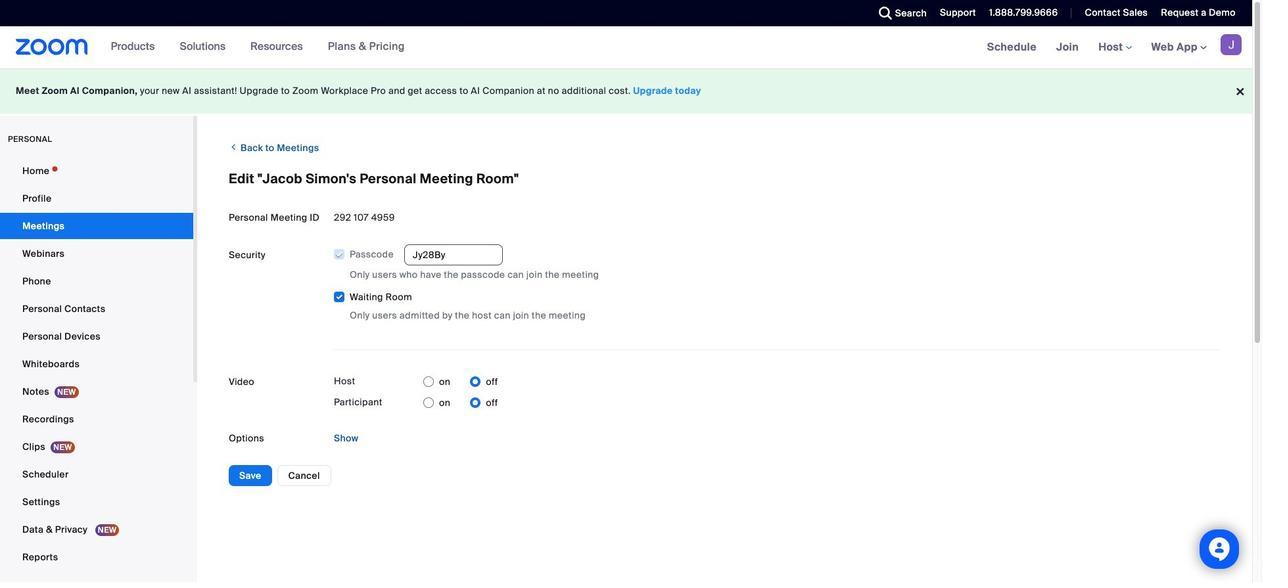 Task type: locate. For each thing, give the bounding box(es) containing it.
banner
[[0, 26, 1253, 69]]

profile picture image
[[1221, 34, 1242, 55]]

footer
[[0, 68, 1253, 114]]

group
[[334, 245, 1221, 323]]

personal menu menu
[[0, 158, 193, 572]]

product information navigation
[[101, 26, 415, 68]]

None text field
[[405, 245, 503, 266]]

zoom logo image
[[16, 39, 88, 55]]

option group
[[424, 372, 498, 393], [424, 393, 498, 414]]



Task type: vqa. For each thing, say whether or not it's contained in the screenshot.
Search Contacts Input Text Field
no



Task type: describe. For each thing, give the bounding box(es) containing it.
2 option group from the top
[[424, 393, 498, 414]]

meetings navigation
[[978, 26, 1253, 69]]

1 option group from the top
[[424, 372, 498, 393]]

left image
[[229, 141, 238, 154]]



